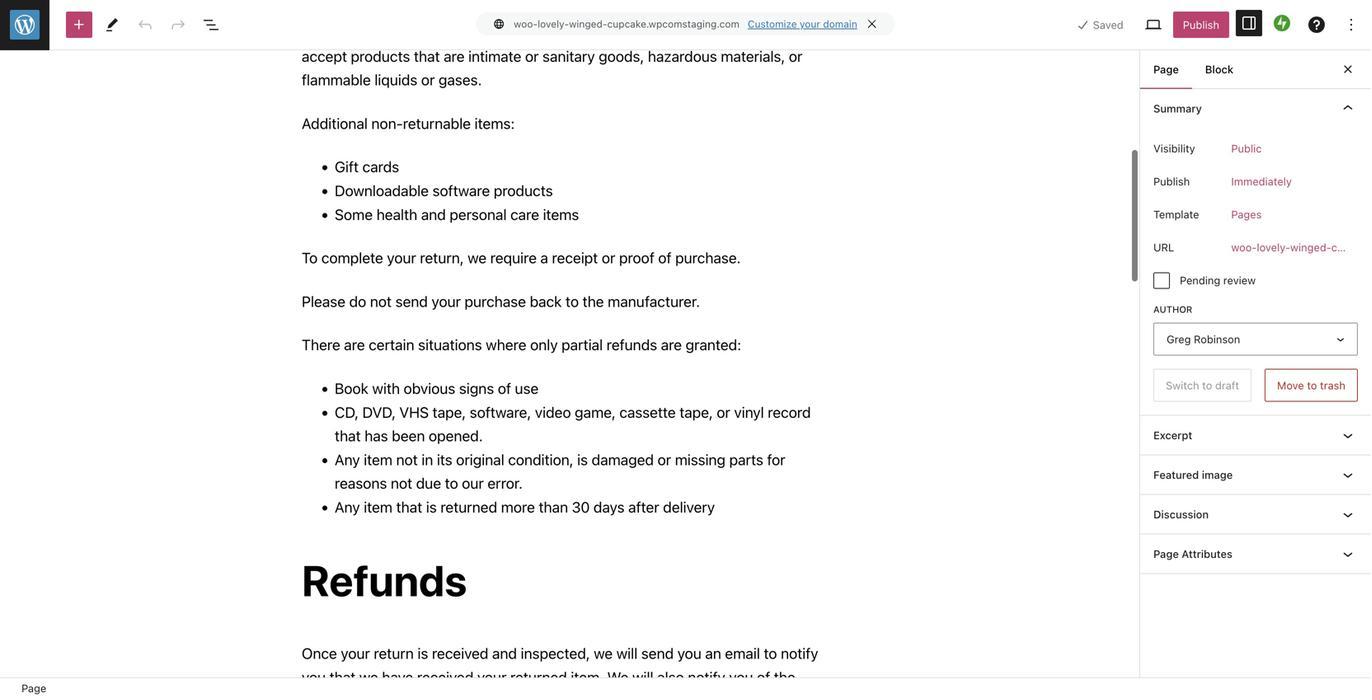 Task type: locate. For each thing, give the bounding box(es) containing it.
image
[[1202, 469, 1233, 481]]

1 vertical spatial publish
[[1153, 175, 1190, 187]]

view image
[[1143, 15, 1163, 35]]

publish inside page tab panel
[[1153, 175, 1190, 187]]

toggle block inserter image
[[69, 15, 89, 35]]

discussion button
[[1140, 495, 1371, 534]]

to inside the "move to trash" "button"
[[1307, 379, 1317, 392]]

0 horizontal spatial to
[[1202, 379, 1212, 392]]

close settings image
[[1338, 59, 1358, 79]]

featured
[[1153, 469, 1199, 481]]

editor content region
[[0, 50, 1139, 678]]

trash
[[1320, 379, 1345, 392]]

switch
[[1166, 379, 1199, 392]]

page inside dropdown button
[[1153, 548, 1179, 560]]

pending
[[1180, 274, 1220, 287]]

document overview image
[[201, 15, 221, 35]]

block
[[1205, 63, 1233, 75]]

author
[[1153, 304, 1192, 315]]

block button
[[1192, 49, 1247, 89]]

page attributes button
[[1140, 535, 1371, 573]]

immediately
[[1231, 175, 1292, 188]]

public
[[1231, 142, 1262, 155]]

1 to from the left
[[1202, 379, 1212, 392]]

0 vertical spatial publish
[[1183, 19, 1219, 31]]

featured image
[[1153, 469, 1233, 481]]

to left trash at the right bottom of the page
[[1307, 379, 1317, 392]]

to inside the switch to draft button
[[1202, 379, 1212, 392]]

tab list
[[1140, 49, 1247, 89]]

page
[[1153, 63, 1179, 75], [1153, 548, 1179, 560], [21, 682, 46, 694]]

settings image
[[1239, 13, 1259, 33]]

featured image button
[[1140, 455, 1371, 494]]

woo-lovely-winged-cupcake.wpcomstaging.com customize your domain
[[514, 18, 857, 30]]

move to trash
[[1277, 379, 1345, 392]]

page for page attributes
[[1153, 548, 1179, 560]]

your
[[800, 18, 820, 30]]

publish
[[1183, 19, 1219, 31], [1153, 175, 1190, 187]]

1 vertical spatial page
[[1153, 548, 1179, 560]]

page inside 'button'
[[1153, 63, 1179, 75]]

0 vertical spatial page
[[1153, 63, 1179, 75]]

to
[[1202, 379, 1212, 392], [1307, 379, 1317, 392]]

pending review
[[1180, 274, 1256, 287]]

2 to from the left
[[1307, 379, 1317, 392]]

publish right the view icon
[[1183, 19, 1219, 31]]

immediately button
[[1221, 167, 1302, 196]]

customize
[[748, 18, 797, 30]]

to left 'draft'
[[1202, 379, 1212, 392]]

page tab panel
[[1140, 88, 1371, 574]]

summary button
[[1140, 89, 1371, 128]]

publish inside dropdown button
[[1183, 19, 1219, 31]]

publish button
[[1173, 12, 1229, 38]]

page attributes
[[1153, 548, 1232, 560]]

redo image
[[168, 15, 188, 35]]

woo-
[[514, 18, 538, 30]]

pages button
[[1221, 198, 1272, 231]]

saved
[[1093, 19, 1123, 31]]

options image
[[1341, 15, 1361, 35]]

review
[[1223, 274, 1256, 287]]

publish down the visibility
[[1153, 175, 1190, 187]]

1 horizontal spatial to
[[1307, 379, 1317, 392]]

visibility
[[1153, 142, 1195, 154]]

lovely-
[[538, 18, 569, 30]]

url
[[1153, 241, 1174, 253]]

tab list containing page
[[1140, 49, 1247, 89]]

move
[[1277, 379, 1304, 392]]

domain
[[823, 18, 857, 30]]



Task type: describe. For each thing, give the bounding box(es) containing it.
switch to draft button
[[1153, 369, 1252, 402]]

attributes
[[1182, 548, 1232, 560]]

public button
[[1221, 132, 1272, 165]]

winged-
[[569, 18, 607, 30]]

to for draft
[[1202, 379, 1212, 392]]

move to trash button
[[1265, 369, 1358, 402]]

2 vertical spatial page
[[21, 682, 46, 694]]

pages
[[1231, 208, 1262, 221]]

discussion
[[1153, 508, 1209, 521]]

Pending review checkbox
[[1153, 272, 1170, 289]]

excerpt
[[1153, 429, 1192, 441]]

excerpt button
[[1140, 416, 1371, 455]]

tools image
[[102, 15, 122, 35]]

customize your domain button
[[748, 18, 857, 30]]

summary
[[1153, 102, 1202, 115]]

saved button
[[1063, 12, 1133, 38]]

page button
[[1140, 49, 1192, 89]]

cupcake.wpcomstaging.com
[[607, 18, 739, 30]]

to for trash
[[1307, 379, 1317, 392]]

jetpack image
[[1274, 15, 1290, 31]]

switch to draft
[[1166, 379, 1239, 392]]

page for page 'button'
[[1153, 63, 1179, 75]]

undo image
[[135, 15, 155, 35]]

help image
[[1307, 15, 1326, 35]]

draft
[[1215, 379, 1239, 392]]

template
[[1153, 208, 1199, 220]]



Task type: vqa. For each thing, say whether or not it's contained in the screenshot.
Footer Column 3 Footer
no



